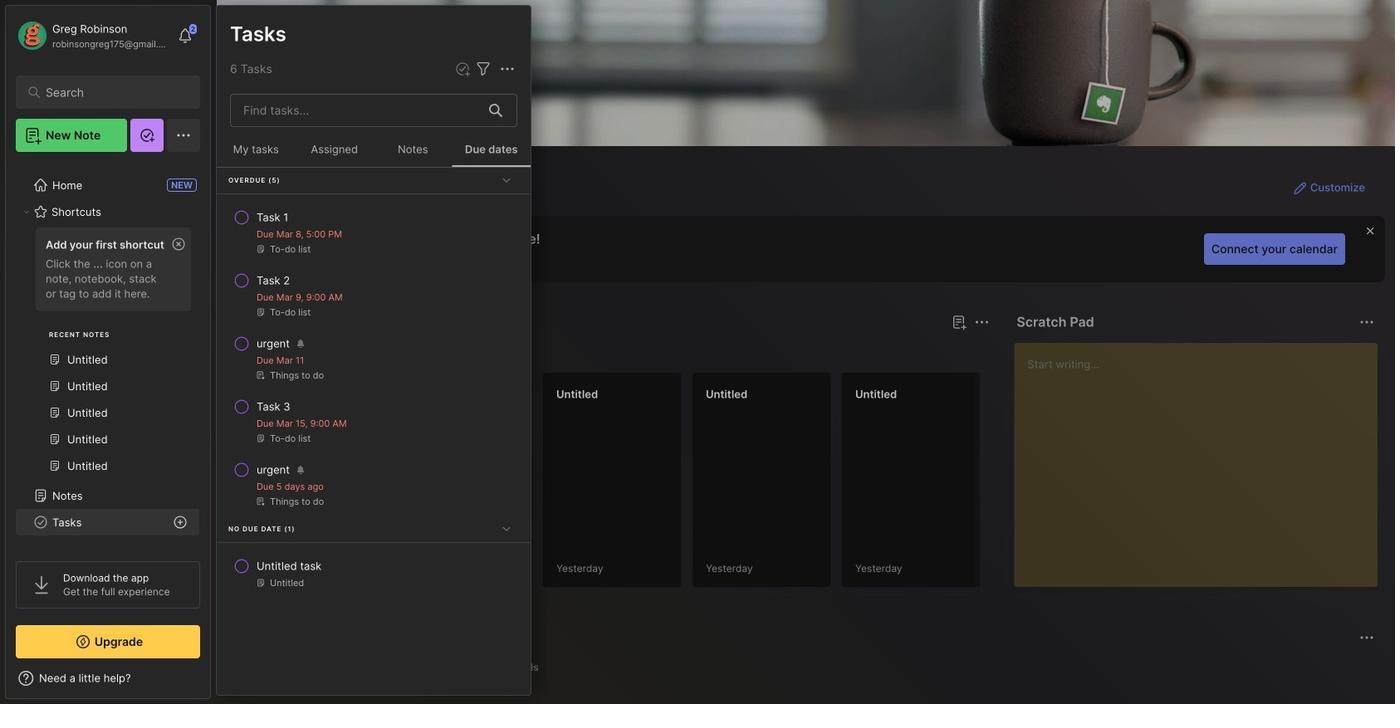 Task type: describe. For each thing, give the bounding box(es) containing it.
untitled task 0 cell
[[257, 558, 322, 575]]

6 row from the top
[[223, 552, 524, 596]]

Start writing… text field
[[1028, 343, 1377, 574]]

Filter tasks field
[[474, 59, 493, 79]]

task 3 3 cell
[[257, 399, 290, 415]]

main element
[[0, 0, 216, 704]]

click to collapse image
[[210, 674, 222, 694]]

2 tab list from the top
[[247, 658, 1372, 678]]

5 row from the top
[[223, 455, 524, 515]]

task 1 0 cell
[[257, 209, 288, 226]]

urgent 2 cell
[[257, 336, 290, 352]]

1 row from the top
[[223, 203, 524, 263]]

Find tasks… text field
[[233, 97, 479, 124]]

4 row from the top
[[223, 392, 524, 452]]

none search field inside main element
[[46, 82, 178, 102]]

collapse 00_overdue image
[[498, 172, 515, 188]]



Task type: vqa. For each thing, say whether or not it's contained in the screenshot.
option group on the bottom
no



Task type: locate. For each thing, give the bounding box(es) containing it.
tab
[[247, 342, 296, 362], [302, 342, 369, 362], [373, 658, 444, 678], [500, 658, 546, 678]]

more actions and view options image
[[498, 59, 518, 79]]

More actions and view options field
[[493, 59, 518, 79]]

1 vertical spatial tab list
[[247, 658, 1372, 678]]

None search field
[[46, 82, 178, 102]]

Search text field
[[46, 85, 178, 101]]

row group
[[217, 168, 531, 611], [243, 372, 1396, 598]]

task 2 1 cell
[[257, 272, 290, 289]]

tree inside main element
[[6, 162, 210, 689]]

0 vertical spatial tab list
[[247, 342, 987, 362]]

tab list
[[247, 342, 987, 362], [247, 658, 1372, 678]]

row
[[223, 203, 524, 263], [223, 266, 524, 326], [223, 329, 524, 389], [223, 392, 524, 452], [223, 455, 524, 515], [223, 552, 524, 596]]

Account field
[[16, 19, 169, 52]]

1 tab list from the top
[[247, 342, 987, 362]]

group inside tree
[[16, 223, 199, 489]]

urgent 4 cell
[[257, 462, 290, 479]]

collapse 05_nodate image
[[498, 521, 515, 537]]

filter tasks image
[[474, 59, 493, 79]]

new task image
[[454, 61, 471, 77]]

tree
[[6, 162, 210, 689]]

3 row from the top
[[223, 329, 524, 389]]

WHAT'S NEW field
[[6, 665, 210, 692]]

group
[[16, 223, 199, 489]]

2 row from the top
[[223, 266, 524, 326]]



